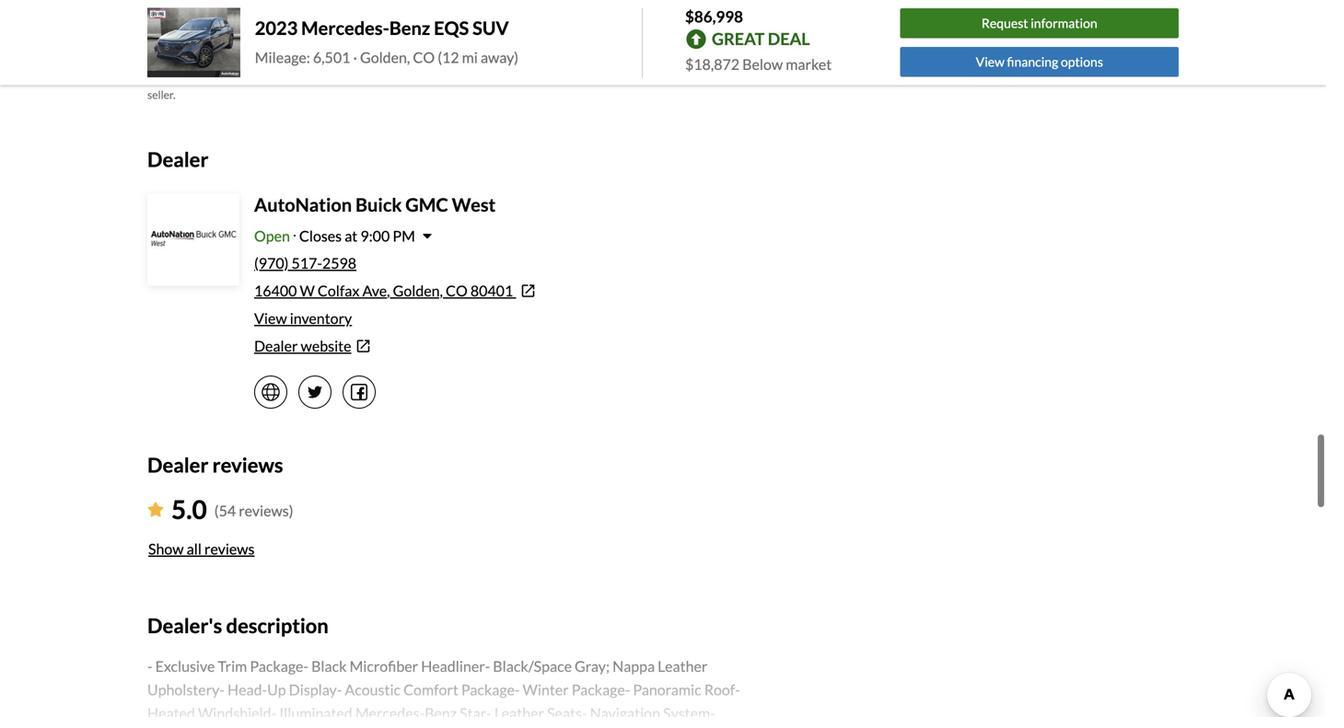 Task type: vqa. For each thing, say whether or not it's contained in the screenshot.
the We are online
no



Task type: describe. For each thing, give the bounding box(es) containing it.
dealer reviews
[[147, 453, 283, 477]]

great
[[712, 29, 765, 49]]

- heated windshield
[[147, 681, 740, 718]]

upholstery
[[147, 681, 220, 699]]

mi
[[462, 48, 478, 66]]

ave
[[362, 282, 387, 300]]

golden, inside '2023 mercedes-benz eqs suv mileage: 6,501 · golden, co (12 mi away)'
[[360, 48, 410, 66]]

16400 w colfax ave , golden, co 80401
[[254, 282, 513, 300]]

at
[[345, 227, 358, 245]]

up
[[267, 681, 286, 699]]

(12
[[438, 48, 459, 66]]

represent
[[478, 71, 526, 85]]

deal
[[768, 29, 810, 49]]

offer.
[[558, 35, 592, 53]]

dealer website link
[[254, 335, 766, 357]]

- inside - heated windshield
[[735, 681, 740, 699]]

- left exclusive at bottom left
[[147, 657, 152, 675]]

request
[[982, 15, 1028, 31]]

·
[[353, 48, 357, 66]]

and
[[425, 71, 443, 85]]

informational
[[287, 71, 352, 85]]

dealer for dealer website
[[254, 337, 298, 355]]

microfiber
[[350, 657, 418, 675]]

dealer's
[[147, 614, 222, 638]]

autonation buick gmc west image
[[149, 196, 238, 284]]

from
[[714, 71, 738, 85]]

nappa
[[613, 657, 655, 675]]

website
[[301, 337, 351, 355]]

co inside '2023 mercedes-benz eqs suv mileage: 6,501 · golden, co (12 mi away)'
[[413, 48, 435, 66]]

only,
[[401, 71, 423, 85]]

or
[[608, 71, 618, 85]]

view for view inventory
[[254, 309, 287, 327]]

autonation buick gmc west link
[[254, 194, 496, 216]]

away)
[[481, 48, 519, 66]]

payments
[[203, 71, 250, 85]]

- exclusive trim package - black microfiber headliner
[[147, 657, 485, 675]]

retrieve your offer. link
[[467, 35, 592, 53]]

request information
[[982, 15, 1098, 31]]

1 vertical spatial golden,
[[393, 282, 443, 300]]

view financing options button
[[900, 47, 1179, 77]]

view for view financing options
[[976, 54, 1005, 70]]

$18,872
[[685, 55, 740, 73]]

your
[[525, 35, 555, 53]]

the
[[740, 71, 756, 85]]

*estimated payments are for informational purposes only, and do not represent a financing offer or guarantee of credit from the seller.
[[147, 71, 756, 101]]

eqs
[[434, 17, 469, 39]]

1 horizontal spatial package
[[461, 681, 515, 699]]

already pre-qualified? retrieve your offer.
[[322, 35, 592, 53]]

- down nappa
[[625, 681, 630, 699]]

great deal
[[712, 29, 810, 49]]

view inventory
[[254, 309, 352, 327]]

leather
[[658, 657, 708, 675]]

- up windshield
[[220, 681, 225, 699]]

open
[[254, 227, 290, 245]]

16400
[[254, 282, 297, 300]]

heated
[[147, 705, 195, 718]]

dealer for dealer
[[147, 147, 209, 171]]

below
[[743, 55, 783, 73]]

of
[[672, 71, 682, 85]]

5.0 (54 reviews)
[[171, 494, 293, 525]]

financing inside *estimated payments are for informational purposes only, and do not represent a financing offer or guarantee of credit from the seller.
[[536, 71, 580, 85]]

1 horizontal spatial co
[[446, 282, 468, 300]]

(54
[[214, 502, 236, 520]]

for
[[270, 71, 284, 85]]

dealer for dealer reviews
[[147, 453, 209, 477]]

$18,872 below market
[[685, 55, 832, 73]]

gray;
[[575, 657, 610, 675]]

description
[[226, 614, 329, 638]]

- down black/space
[[515, 681, 520, 699]]

winter
[[523, 681, 569, 699]]

2023 mercedes-benz eqs suv mileage: 6,501 · golden, co (12 mi away)
[[255, 17, 519, 66]]

west
[[452, 194, 496, 216]]

acoustic
[[345, 681, 401, 699]]

(970)
[[254, 254, 289, 272]]

view inventory link
[[254, 309, 352, 327]]

buick
[[356, 194, 402, 216]]

retrieve
[[467, 35, 522, 53]]

display
[[289, 681, 337, 699]]

all
[[187, 540, 202, 558]]



Task type: locate. For each thing, give the bounding box(es) containing it.
- left "black"
[[303, 657, 309, 675]]

black/space
[[493, 657, 572, 675]]

show all reviews
[[148, 540, 255, 558]]

roof
[[704, 681, 735, 699]]

view financing options
[[976, 54, 1103, 70]]

9:00
[[360, 227, 390, 245]]

co
[[413, 48, 435, 66], [446, 282, 468, 300]]

- black/space gray; nappa leather upholstery
[[147, 657, 708, 699]]

,
[[387, 282, 390, 300]]

not
[[460, 71, 476, 85]]

headliner
[[421, 657, 485, 675]]

package down the headliner
[[461, 681, 515, 699]]

already
[[322, 35, 373, 53]]

1 vertical spatial co
[[446, 282, 468, 300]]

credit
[[684, 71, 712, 85]]

5.0
[[171, 494, 207, 525]]

open closes at 9:00 pm
[[254, 227, 415, 245]]

black
[[311, 657, 347, 675]]

view down 16400
[[254, 309, 287, 327]]

(970) 517-2598 link
[[254, 254, 357, 272]]

benz
[[389, 17, 430, 39]]

0 horizontal spatial co
[[413, 48, 435, 66]]

1 horizontal spatial view
[[976, 54, 1005, 70]]

financing down request information button at the top of the page
[[1007, 54, 1059, 70]]

co left 80401
[[446, 282, 468, 300]]

windshield
[[198, 705, 271, 718]]

golden,
[[360, 48, 410, 66], [393, 282, 443, 300]]

a
[[528, 71, 534, 85]]

80401
[[471, 282, 513, 300]]

show all reviews button
[[147, 529, 256, 570]]

caret down image
[[423, 229, 432, 243]]

0 vertical spatial reviews
[[212, 453, 283, 477]]

dealer up 5.0
[[147, 453, 209, 477]]

golden, up purposes
[[360, 48, 410, 66]]

dealer down view inventory
[[254, 337, 298, 355]]

1 horizontal spatial financing
[[1007, 54, 1059, 70]]

dealer website
[[254, 337, 351, 355]]

2 vertical spatial dealer
[[147, 453, 209, 477]]

view
[[976, 54, 1005, 70], [254, 309, 287, 327]]

reviews up 5.0 (54 reviews)
[[212, 453, 283, 477]]

options
[[1061, 54, 1103, 70]]

- head-up display - acoustic comfort package - winter package - panoramic roof
[[220, 681, 735, 699]]

6,501
[[313, 48, 350, 66]]

are
[[252, 71, 268, 85]]

(970) 517-2598
[[254, 254, 357, 272]]

inventory
[[290, 309, 352, 327]]

2023 mercedes-benz eqs suv image
[[147, 8, 240, 78]]

0 vertical spatial view
[[976, 54, 1005, 70]]

- inside - black/space gray; nappa leather upholstery
[[485, 657, 490, 675]]

- right panoramic
[[735, 681, 740, 699]]

dealer's description
[[147, 614, 329, 638]]

purposes
[[354, 71, 399, 85]]

0 horizontal spatial package
[[250, 657, 303, 675]]

pm
[[393, 227, 415, 245]]

0 vertical spatial financing
[[1007, 54, 1059, 70]]

- up - head-up display - acoustic comfort package - winter package - panoramic roof
[[485, 657, 490, 675]]

closes
[[299, 227, 342, 245]]

show
[[148, 540, 184, 558]]

market
[[786, 55, 832, 73]]

w
[[300, 282, 315, 300]]

view inside button
[[976, 54, 1005, 70]]

request information button
[[900, 8, 1179, 38]]

1 vertical spatial view
[[254, 309, 287, 327]]

autonation
[[254, 194, 352, 216]]

1 vertical spatial financing
[[536, 71, 580, 85]]

-
[[147, 657, 152, 675], [303, 657, 309, 675], [485, 657, 490, 675], [220, 681, 225, 699], [337, 681, 342, 699], [515, 681, 520, 699], [625, 681, 630, 699], [735, 681, 740, 699]]

suv
[[473, 17, 509, 39]]

mileage:
[[255, 48, 310, 66]]

0 horizontal spatial view
[[254, 309, 287, 327]]

pre-
[[376, 35, 403, 53]]

qualified?
[[403, 35, 464, 53]]

autonation buick gmc west
[[254, 194, 496, 216]]

dealer down seller.
[[147, 147, 209, 171]]

*estimated
[[147, 71, 201, 85]]

co up and
[[413, 48, 435, 66]]

offer
[[582, 71, 606, 85]]

guarantee
[[621, 71, 670, 85]]

exclusive
[[155, 657, 215, 675]]

0 horizontal spatial financing
[[536, 71, 580, 85]]

reviews)
[[239, 502, 293, 520]]

dealer
[[147, 147, 209, 171], [254, 337, 298, 355], [147, 453, 209, 477]]

package up up
[[250, 657, 303, 675]]

$86,998
[[685, 7, 743, 26]]

517-
[[292, 254, 322, 272]]

reviews right all
[[204, 540, 255, 558]]

1 vertical spatial dealer
[[254, 337, 298, 355]]

head-
[[227, 681, 267, 699]]

seller.
[[147, 88, 175, 101]]

gmc
[[406, 194, 448, 216]]

0 vertical spatial golden,
[[360, 48, 410, 66]]

0 vertical spatial co
[[413, 48, 435, 66]]

financing inside button
[[1007, 54, 1059, 70]]

star image
[[147, 502, 164, 517]]

1 vertical spatial reviews
[[204, 540, 255, 558]]

do
[[445, 71, 458, 85]]

reviews inside button
[[204, 540, 255, 558]]

comfort
[[404, 681, 459, 699]]

financing right a
[[536, 71, 580, 85]]

golden, right ,
[[393, 282, 443, 300]]

colfax
[[318, 282, 360, 300]]

- down "black"
[[337, 681, 342, 699]]

trim
[[218, 657, 247, 675]]

view down the request
[[976, 54, 1005, 70]]

panoramic
[[633, 681, 702, 699]]

0 vertical spatial dealer
[[147, 147, 209, 171]]

2 horizontal spatial package
[[572, 681, 625, 699]]

package down gray;
[[572, 681, 625, 699]]

mercedes-
[[301, 17, 389, 39]]



